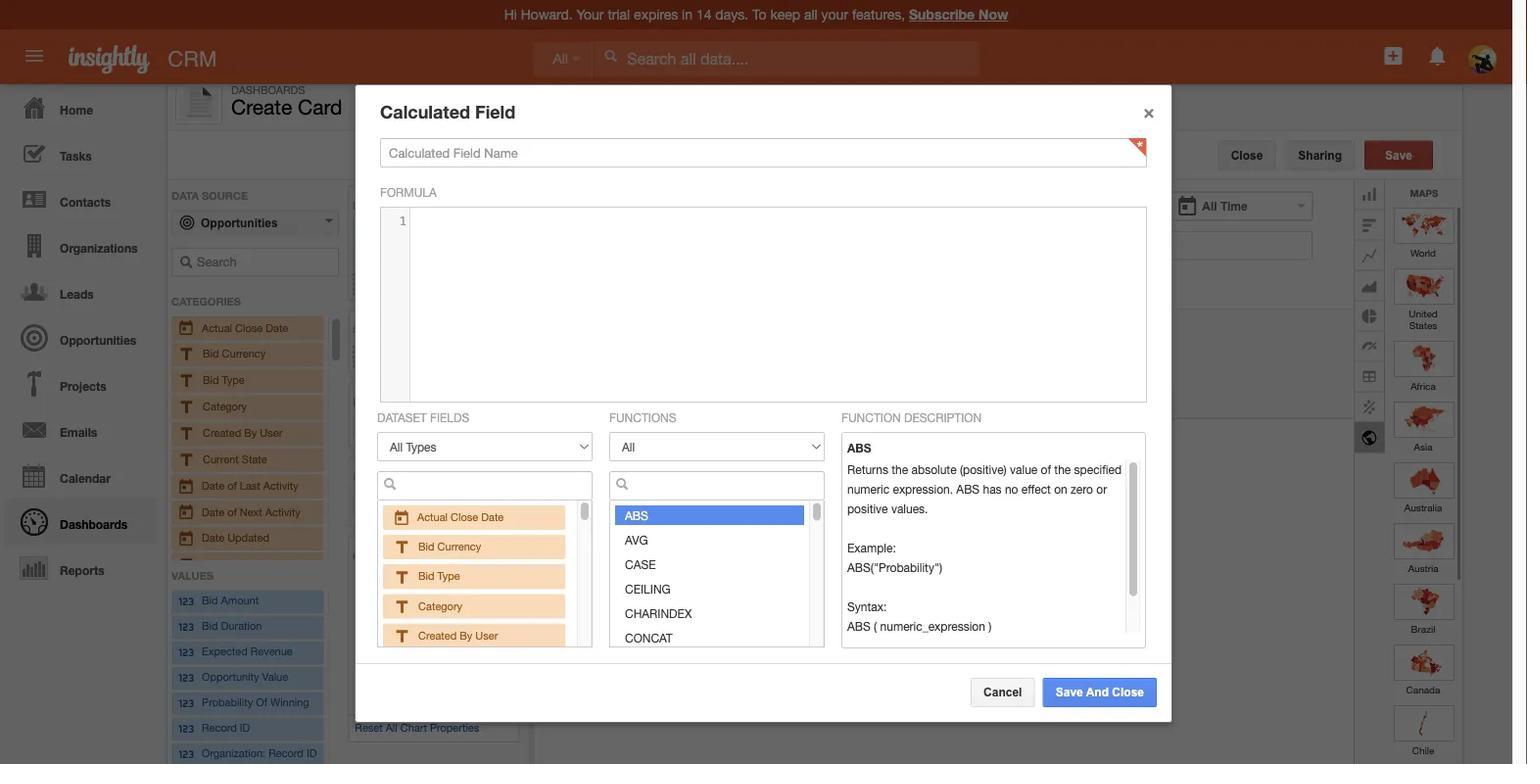 Task type: vqa. For each thing, say whether or not it's contained in the screenshot.
Notes
no



Task type: describe. For each thing, give the bounding box(es) containing it.
example:
[[847, 541, 896, 554]]

save for save
[[1385, 148, 1413, 162]]

sorting
[[353, 323, 402, 336]]

abs inside "returns the absolute (positive) value of the specified numeric expression. abs has no effect on zero or positive values."
[[956, 482, 980, 495]]

grid
[[355, 574, 375, 587]]

bid currency for the right bid currency link
[[418, 540, 481, 553]]

1 vertical spatial properties
[[430, 721, 479, 734]]

0 vertical spatial properties
[[393, 549, 462, 562]]

close inside button
[[1231, 148, 1263, 162]]

values
[[171, 569, 213, 582]]

bid for the right bid currency link
[[418, 540, 434, 553]]

range
[[384, 470, 422, 483]]

2 vertical spatial here
[[654, 390, 681, 404]]

cancel
[[984, 685, 1022, 699]]

currency for the right bid currency link
[[437, 540, 481, 553]]

labels
[[388, 670, 420, 683]]

search image for dataset fields
[[383, 477, 397, 491]]

created for the left bid currency link
[[203, 426, 241, 439]]

Chart Description.... text field
[[554, 231, 1313, 260]]

function
[[841, 410, 901, 424]]

1 the from the left
[[892, 462, 908, 476]]

dashboards for dashboards
[[60, 517, 128, 531]]

chile
[[1412, 744, 1434, 755]]

numeric_expression
[[880, 619, 985, 633]]

calendar link
[[5, 453, 157, 499]]

absolute
[[912, 462, 957, 476]]

bid duration
[[202, 620, 262, 633]]

bid amount link
[[177, 592, 318, 612]]

leads link
[[5, 268, 157, 314]]

subscribe
[[909, 6, 975, 23]]

series labels
[[355, 670, 420, 683]]

field down name
[[420, 277, 447, 290]]

dashboards link
[[5, 499, 157, 545]]

fields
[[430, 410, 469, 424]]

positive
[[847, 501, 888, 515]]

colors
[[388, 694, 419, 707]]

example: abs("probability")
[[847, 541, 942, 574]]

1 vertical spatial rows
[[412, 421, 445, 434]]

create
[[231, 95, 292, 119]]

axis for y axis
[[365, 646, 385, 659]]

1
[[399, 214, 407, 228]]

abs up returns
[[847, 441, 871, 454]]

of
[[256, 696, 267, 709]]

returns the absolute (positive) value of the specified numeric expression. abs has no effect on zero or positive values.
[[847, 462, 1122, 515]]

updated
[[227, 531, 269, 544]]

bid amount is not empty
[[383, 224, 503, 237]]

bid amount is not empty link
[[359, 222, 504, 241]]

date for date range field
[[353, 470, 381, 483]]

effect
[[1022, 482, 1051, 495]]

limit rows shown
[[353, 396, 463, 408]]

pipeline")
[[536, 250, 582, 263]]

navigation containing home
[[0, 84, 157, 591]]

0 horizontal spatial chart
[[353, 549, 391, 562]]

1 horizontal spatial id
[[307, 747, 317, 760]]

x
[[355, 622, 362, 635]]

y axis
[[355, 646, 385, 659]]

and
[[1086, 685, 1109, 699]]

bid type for category link corresponding to the right bid currency link
[[418, 570, 460, 582]]

bid for 'bid amount is not empty' link
[[383, 224, 400, 237]]

0 vertical spatial record
[[202, 722, 237, 735]]

type for category link for the left bid currency link
[[222, 373, 245, 386]]

1 vertical spatial drag field here
[[386, 349, 477, 362]]

grid lines
[[355, 574, 404, 587]]

0 vertical spatial opportunities link
[[171, 210, 339, 236]]

field up shown
[[420, 349, 447, 362]]

created by user link for category link corresponding to the right bid currency link
[[393, 629, 498, 642]]

field inside group
[[624, 390, 650, 404]]

1 vertical spatial opportunities
[[60, 333, 136, 347]]

other image
[[1355, 391, 1385, 422]]

subscribe now link
[[909, 6, 1008, 23]]

crm
[[168, 46, 217, 71]]

category for category link corresponding to the right bid currency link
[[418, 599, 462, 612]]

probability of winning link
[[177, 694, 318, 714]]

date for date of last activity
[[202, 479, 224, 491]]

case
[[625, 557, 656, 571]]

africa
[[1411, 380, 1436, 391]]

(positive)
[[960, 462, 1007, 476]]

legend
[[355, 598, 391, 611]]

0 horizontal spatial id
[[240, 722, 250, 735]]

user for the left bid currency link
[[260, 426, 282, 439]]

formula
[[380, 185, 437, 199]]

actual for the left bid currency link's actual close date link
[[202, 321, 232, 334]]

description inside × dialog
[[904, 410, 982, 424]]

value
[[262, 671, 288, 684]]

2 vertical spatial drag field here
[[590, 390, 681, 404]]

time
[[1220, 199, 1248, 213]]

0 vertical spatial drag field here
[[386, 277, 477, 290]]

expected revenue
[[202, 645, 293, 658]]

lines
[[378, 574, 404, 587]]

actual close date for the right bid currency link
[[417, 511, 504, 523]]

returns
[[847, 462, 888, 476]]

function description
[[841, 410, 982, 424]]

tasks
[[60, 149, 92, 163]]

pie & funnel image
[[1355, 300, 1385, 331]]

bid type for category link for the left bid currency link
[[203, 373, 245, 386]]

description inside description link
[[203, 557, 258, 570]]

horizontal bar image
[[1355, 209, 1385, 240]]

organization:
[[202, 747, 266, 760]]

currency for the left bid currency link
[[222, 347, 266, 360]]

or
[[1096, 482, 1107, 495]]

none text field inside × dialog
[[377, 471, 593, 500]]

actual close date link for the left bid currency link
[[177, 318, 318, 338]]

reports
[[60, 563, 104, 577]]

source
[[202, 189, 248, 202]]

actual close date link for the right bid currency link
[[393, 511, 504, 523]]

limit
[[353, 396, 382, 408]]

all inside rows group
[[386, 721, 397, 734]]

)
[[989, 619, 992, 633]]

1 vertical spatial chart
[[400, 721, 427, 734]]

# number field
[[353, 417, 412, 438]]

line image
[[1355, 240, 1385, 270]]

created by user link for category link for the left bid currency link
[[177, 423, 318, 444]]

in
[[457, 250, 466, 263]]

last
[[240, 479, 260, 491]]

is
[[443, 224, 451, 237]]

0 vertical spatial rows
[[385, 396, 418, 408]]

canada
[[1406, 683, 1440, 695]]

leads
[[60, 287, 94, 301]]

search image for functions
[[615, 477, 629, 491]]

all time link
[[1163, 192, 1313, 221]]

bid for the bid amount link
[[202, 594, 218, 607]]

Search all data.... text field
[[593, 41, 979, 76]]

× button
[[1133, 91, 1165, 130]]

syntax:
[[847, 599, 887, 613]]

1 vertical spatial drag
[[386, 349, 417, 362]]

1 horizontal spatial bid currency link
[[393, 540, 481, 553]]

date of last activity
[[202, 479, 298, 491]]

activity for date of next activity
[[265, 505, 300, 518]]

created by user for category link for the left bid currency link
[[203, 426, 282, 439]]

Enter Chart Title (Required) text field
[[554, 192, 1140, 221]]

category link for the right bid currency link
[[393, 599, 462, 612]]

date range field
[[353, 470, 456, 483]]

actual for the right bid currency link's actual close date link
[[417, 511, 448, 523]]

field inside × dialog
[[475, 101, 516, 122]]

duration
[[221, 620, 262, 633]]

2 vertical spatial drag
[[590, 390, 620, 404]]

reset all chart properties link
[[355, 721, 479, 734]]

states
[[1409, 319, 1437, 330]]

subscribe now
[[909, 6, 1008, 23]]

date of next activity link
[[177, 502, 318, 522]]

description link
[[177, 554, 318, 575]]

0 vertical spatial here
[[450, 277, 477, 290]]

vertical bar image
[[1355, 180, 1385, 209]]

current state link
[[177, 449, 318, 470]]

amount for name
[[403, 224, 440, 237]]

avg
[[625, 533, 648, 546]]

expected
[[202, 645, 248, 658]]

data
[[171, 189, 199, 202]]

categories
[[171, 295, 241, 308]]

sharing link
[[1286, 141, 1355, 170]]

calculated
[[380, 101, 470, 122]]

by for category link for the left bid currency link
[[244, 426, 257, 439]]

(
[[874, 619, 877, 633]]

save and close
[[1056, 685, 1144, 699]]

not
[[454, 224, 470, 237]]

series for series labels
[[355, 670, 385, 683]]

created for the right bid currency link
[[418, 629, 457, 642]]

gauges image
[[1355, 331, 1385, 361]]

series for series colors
[[355, 694, 385, 707]]



Task type: locate. For each thing, give the bounding box(es) containing it.
here
[[450, 277, 477, 290], [450, 349, 477, 362], [654, 390, 681, 404]]

0 horizontal spatial actual
[[202, 321, 232, 334]]

all inside all time link
[[1202, 199, 1217, 213]]

actual up chart properties
[[417, 511, 448, 523]]

1 search image from the left
[[383, 477, 397, 491]]

0 horizontal spatial type
[[222, 373, 245, 386]]

axis for x axis
[[365, 622, 385, 635]]

ceiling
[[625, 582, 671, 595]]

1 horizontal spatial actual
[[417, 511, 448, 523]]

1 horizontal spatial created by user
[[418, 629, 498, 642]]

navigation
[[0, 84, 157, 591]]

0 vertical spatial axis
[[365, 622, 385, 635]]

opportunity value
[[202, 671, 288, 684]]

date for date updated
[[202, 531, 224, 544]]

notifications image
[[1426, 44, 1449, 68]]

created by user link up state
[[177, 423, 318, 444]]

1 axis from the top
[[365, 622, 385, 635]]

created by user link inside × dialog
[[393, 629, 498, 642]]

all link
[[533, 42, 593, 77]]

bid currency inside × dialog
[[418, 540, 481, 553]]

group
[[535, 180, 1470, 764]]

bid inside 'bid amount is not empty' link
[[383, 224, 400, 237]]

table image
[[1355, 361, 1385, 391]]

actual
[[202, 321, 232, 334], [417, 511, 448, 523]]

created by user for category link corresponding to the right bid currency link
[[418, 629, 498, 642]]

created inside × dialog
[[418, 629, 457, 642]]

here down pipeline name in ("opportunity pipeline") link at the top
[[450, 277, 477, 290]]

1 horizontal spatial amount
[[403, 224, 440, 237]]

value
[[1010, 462, 1038, 476]]

save inside "button"
[[1056, 685, 1083, 699]]

close inside rows group
[[235, 321, 263, 334]]

shown
[[421, 396, 463, 408]]

activity for date of last activity
[[263, 479, 298, 491]]

close up chart properties
[[451, 511, 478, 523]]

bid currency link down the categories
[[177, 344, 318, 364]]

1 horizontal spatial bid currency
[[418, 540, 481, 553]]

1 vertical spatial id
[[307, 747, 317, 760]]

bid type
[[203, 373, 245, 386], [418, 570, 460, 582]]

chart down colors
[[400, 721, 427, 734]]

abs inside syntax: abs ( numeric_expression )
[[847, 619, 871, 633]]

bid inside bid duration link
[[202, 620, 218, 633]]

0 vertical spatial category link
[[177, 397, 318, 417]]

0 horizontal spatial bid currency
[[203, 347, 266, 360]]

1 vertical spatial save
[[1056, 685, 1083, 699]]

actual close date up chart properties
[[417, 511, 504, 523]]

1 vertical spatial category
[[418, 599, 462, 612]]

of inside "returns the absolute (positive) value of the specified numeric expression. abs has no effect on zero or positive values."
[[1041, 462, 1051, 476]]

drag up functions in the left of the page
[[590, 390, 620, 404]]

id
[[240, 722, 250, 735], [307, 747, 317, 760]]

1 vertical spatial actual close date
[[417, 511, 504, 523]]

actual close date link down the categories
[[177, 318, 318, 338]]

group containing all time
[[535, 180, 1470, 764]]

category link for the left bid currency link
[[177, 397, 318, 417]]

all for all time
[[1202, 199, 1217, 213]]

type up current state
[[222, 373, 245, 386]]

home link
[[5, 84, 157, 130]]

description down date updated
[[203, 557, 258, 570]]

organizations link
[[5, 222, 157, 268]]

bid type link inside × dialog
[[393, 570, 460, 582]]

type
[[222, 373, 245, 386], [437, 570, 460, 582]]

bid currency for the left bid currency link
[[203, 347, 266, 360]]

rows group
[[168, 180, 582, 764]]

projects
[[60, 379, 106, 393]]

category inside rows group
[[203, 400, 247, 412]]

chart up grid
[[353, 549, 391, 562]]

dashboards for dashboards create card
[[231, 83, 305, 96]]

actual close date
[[202, 321, 288, 334], [417, 511, 504, 523]]

date inside × dialog
[[481, 511, 504, 523]]

created inside rows group
[[203, 426, 241, 439]]

0 vertical spatial type
[[222, 373, 245, 386]]

description up absolute
[[904, 410, 982, 424]]

revenue
[[251, 645, 293, 658]]

here up shown
[[450, 349, 477, 362]]

actual inside rows group
[[202, 321, 232, 334]]

of
[[1041, 462, 1051, 476], [227, 479, 237, 491], [227, 505, 237, 518]]

opportunity value link
[[177, 669, 318, 688]]

calculated field
[[380, 101, 516, 122]]

type down chart properties
[[437, 570, 460, 582]]

of for date of next activity
[[227, 505, 237, 518]]

bid type up current
[[203, 373, 245, 386]]

1 horizontal spatial actual close date link
[[393, 511, 504, 523]]

currency down date range field
[[437, 540, 481, 553]]

by for category link corresponding to the right bid currency link
[[460, 629, 472, 642]]

all time
[[1202, 199, 1248, 213]]

0 vertical spatial bid type link
[[177, 370, 318, 391]]

1 vertical spatial bid type link
[[393, 570, 460, 582]]

bid
[[383, 224, 400, 237], [203, 347, 219, 360], [203, 373, 219, 386], [418, 540, 434, 553], [418, 570, 434, 582], [202, 594, 218, 607], [202, 620, 218, 633]]

currency inside rows group
[[222, 347, 266, 360]]

0 vertical spatial created by user link
[[177, 423, 318, 444]]

series colors
[[355, 694, 419, 707]]

1 vertical spatial axis
[[365, 646, 385, 659]]

record
[[202, 722, 237, 735], [269, 747, 304, 760]]

1 vertical spatial created
[[418, 629, 457, 642]]

save and close button
[[1043, 678, 1157, 707]]

bid currency
[[203, 347, 266, 360], [418, 540, 481, 553]]

charindex
[[625, 606, 692, 620]]

save left and
[[1056, 685, 1083, 699]]

2 axis from the top
[[365, 646, 385, 659]]

dashboards up reports link
[[60, 517, 128, 531]]

0 horizontal spatial amount
[[221, 594, 259, 607]]

field up functions in the left of the page
[[624, 390, 650, 404]]

2 search image from the left
[[615, 477, 629, 491]]

bid type link down chart properties
[[393, 570, 460, 582]]

0 vertical spatial amount
[[403, 224, 440, 237]]

0 horizontal spatial save
[[1056, 685, 1083, 699]]

abs
[[847, 441, 871, 454], [956, 482, 980, 495], [625, 508, 648, 522], [847, 619, 871, 633]]

organizations
[[60, 241, 138, 255]]

bid for bid duration link
[[202, 620, 218, 633]]

0 horizontal spatial actual close date link
[[177, 318, 318, 338]]

0 horizontal spatial dashboards
[[60, 517, 128, 531]]

contacts link
[[5, 176, 157, 222]]

dataset fields
[[377, 410, 469, 424]]

record down "probability"
[[202, 722, 237, 735]]

created by user link up labels
[[393, 629, 498, 642]]

card
[[298, 95, 342, 119]]

all inside all link
[[553, 51, 568, 67]]

1 horizontal spatial actual close date
[[417, 511, 504, 523]]

currency inside × dialog
[[437, 540, 481, 553]]

numeric
[[847, 482, 890, 495]]

1 vertical spatial category link
[[393, 599, 462, 612]]

axis right x
[[365, 622, 385, 635]]

by inside × dialog
[[460, 629, 472, 642]]

of up effect
[[1041, 462, 1051, 476]]

0 vertical spatial actual close date link
[[177, 318, 318, 338]]

0 vertical spatial user
[[260, 426, 282, 439]]

the up expression.
[[892, 462, 908, 476]]

0 horizontal spatial opportunities link
[[5, 314, 157, 360]]

search image up avg
[[615, 477, 629, 491]]

1 horizontal spatial the
[[1054, 462, 1071, 476]]

currency down the categories
[[222, 347, 266, 360]]

0 vertical spatial category
[[203, 400, 247, 412]]

bid inside bid currency link
[[203, 347, 219, 360]]

opportunities link
[[171, 210, 339, 236], [5, 314, 157, 360]]

opportunities inside rows group
[[201, 216, 278, 229]]

1 horizontal spatial search image
[[615, 477, 629, 491]]

abs left the has
[[956, 482, 980, 495]]

on
[[1054, 482, 1067, 495]]

expression.
[[893, 482, 953, 495]]

concat
[[625, 631, 673, 644]]

0 vertical spatial by
[[244, 426, 257, 439]]

cancel button
[[971, 678, 1035, 707]]

2 vertical spatial of
[[227, 505, 237, 518]]

user inside × dialog
[[475, 629, 498, 642]]

1 vertical spatial created by user
[[418, 629, 498, 642]]

1 vertical spatial all
[[1202, 199, 1217, 213]]

0 horizontal spatial description
[[203, 557, 258, 570]]

None text field
[[377, 471, 593, 500]]

series down y axis
[[355, 670, 385, 683]]

1 vertical spatial description
[[203, 557, 258, 570]]

bid amount
[[202, 594, 259, 607]]

bid currency inside rows group
[[203, 347, 266, 360]]

close right and
[[1112, 685, 1144, 699]]

actual close date link up chart properties
[[393, 511, 504, 523]]

values.
[[891, 501, 928, 515]]

0 vertical spatial of
[[1041, 462, 1051, 476]]

0 vertical spatial bid currency
[[203, 347, 266, 360]]

1 vertical spatial bid type
[[418, 570, 460, 582]]

reset all chart properties
[[355, 721, 479, 734]]

category inside × dialog
[[418, 599, 462, 612]]

close up all time link
[[1231, 148, 1263, 162]]

date
[[266, 321, 288, 334], [353, 470, 381, 483], [202, 479, 224, 491], [202, 505, 224, 518], [481, 511, 504, 523], [202, 531, 224, 544]]

1 horizontal spatial bid type link
[[393, 570, 460, 582]]

search image down the # 'number field'
[[383, 477, 397, 491]]

1 vertical spatial here
[[450, 349, 477, 362]]

bid currency link up lines
[[393, 540, 481, 553]]

abs("probability")
[[847, 560, 942, 574]]

abs up avg
[[625, 508, 648, 522]]

created by user inside × dialog
[[418, 629, 498, 642]]

save up the maps
[[1385, 148, 1413, 162]]

category for category link for the left bid currency link
[[203, 400, 247, 412]]

opportunities link down leads
[[5, 314, 157, 360]]

date of last activity link
[[177, 476, 318, 496]]

user inside rows group
[[260, 426, 282, 439]]

bid type down chart properties
[[418, 570, 460, 582]]

of left last
[[227, 479, 237, 491]]

category link down lines
[[393, 599, 462, 612]]

search image
[[383, 477, 397, 491], [615, 477, 629, 491]]

record down record id link at bottom left
[[269, 747, 304, 760]]

1 vertical spatial bid currency link
[[393, 540, 481, 553]]

0 horizontal spatial bid type link
[[177, 370, 318, 391]]

0 horizontal spatial bid currency link
[[177, 344, 318, 364]]

1 horizontal spatial dashboards
[[231, 83, 305, 96]]

("opportunity
[[469, 250, 533, 263]]

bid type link up state
[[177, 370, 318, 391]]

by up state
[[244, 426, 257, 439]]

1 horizontal spatial by
[[460, 629, 472, 642]]

drag down sorting
[[386, 349, 417, 362]]

area image
[[1355, 270, 1385, 300]]

activity right last
[[263, 479, 298, 491]]

date updated
[[202, 531, 269, 544]]

of left next in the bottom left of the page
[[227, 505, 237, 518]]

bid type link for category link for the left bid currency link
[[177, 370, 318, 391]]

created by user up current state
[[203, 426, 282, 439]]

all for all
[[553, 51, 568, 67]]

amount up duration
[[221, 594, 259, 607]]

save for save and close
[[1056, 685, 1083, 699]]

dashboards inside dashboards link
[[60, 517, 128, 531]]

0 vertical spatial drag
[[386, 277, 417, 290]]

0 vertical spatial series
[[355, 670, 385, 683]]

syntax: abs ( numeric_expression )
[[847, 599, 992, 633]]

drag down pipeline
[[386, 277, 417, 290]]

actual close date down the categories
[[202, 321, 288, 334]]

pipeline name in ("opportunity pipeline") link
[[359, 247, 582, 268]]

created by user link
[[177, 423, 318, 444], [393, 629, 498, 642]]

dashboards create card
[[231, 83, 342, 119]]

united states
[[1409, 307, 1438, 330]]

0 horizontal spatial the
[[892, 462, 908, 476]]

maps
[[1410, 187, 1439, 198]]

projects link
[[5, 360, 157, 407]]

0 vertical spatial actual close date
[[202, 321, 288, 334]]

1 series from the top
[[355, 670, 385, 683]]

bid currency down date range field
[[418, 540, 481, 553]]

type inside rows group
[[222, 373, 245, 386]]

activity right next in the bottom left of the page
[[265, 505, 300, 518]]

0 horizontal spatial category link
[[177, 397, 318, 417]]

0 horizontal spatial created
[[203, 426, 241, 439]]

id down the probability of winning link
[[240, 722, 250, 735]]

actual close date inside × dialog
[[417, 511, 504, 523]]

opportunities up projects link on the left
[[60, 333, 136, 347]]

bid for the left bid currency link
[[203, 347, 219, 360]]

the up on
[[1054, 462, 1071, 476]]

1 horizontal spatial record
[[269, 747, 304, 760]]

category up current
[[203, 400, 247, 412]]

chart
[[353, 549, 391, 562], [400, 721, 427, 734]]

actual inside × dialog
[[417, 511, 448, 523]]

1 vertical spatial record
[[269, 747, 304, 760]]

user for the right bid currency link
[[475, 629, 498, 642]]

created by user inside 'link'
[[203, 426, 282, 439]]

field right calculated
[[475, 101, 516, 122]]

1 horizontal spatial bid type
[[418, 570, 460, 582]]

amount for duration
[[221, 594, 259, 607]]

close down the categories
[[235, 321, 263, 334]]

0 vertical spatial opportunities
[[201, 216, 278, 229]]

y
[[355, 646, 362, 659]]

bid type link for category link corresponding to the right bid currency link
[[393, 570, 460, 582]]

has
[[983, 482, 1002, 495]]

0 vertical spatial currency
[[222, 347, 266, 360]]

rows up dataset at bottom left
[[385, 396, 418, 408]]

drag field here down name
[[386, 277, 477, 290]]

record id link
[[177, 719, 318, 739]]

series up the reset
[[355, 694, 385, 707]]

None text field
[[609, 471, 825, 500]]

type for category link corresponding to the right bid currency link
[[437, 570, 460, 582]]

the
[[892, 462, 908, 476], [1054, 462, 1071, 476]]

bid currency down the categories
[[203, 347, 266, 360]]

0 vertical spatial save
[[1385, 148, 1413, 162]]

1 vertical spatial of
[[227, 479, 237, 491]]

by inside created by user 'link'
[[244, 426, 257, 439]]

contacts
[[60, 195, 111, 209]]

dashboards inside dashboards create card
[[231, 83, 305, 96]]

0 vertical spatial activity
[[263, 479, 298, 491]]

calendar
[[60, 471, 111, 485]]

opportunities down source
[[201, 216, 278, 229]]

0 horizontal spatial actual close date
[[202, 321, 288, 334]]

0 horizontal spatial category
[[203, 400, 247, 412]]

category down chart properties
[[418, 599, 462, 612]]

1 horizontal spatial description
[[904, 410, 982, 424]]

dataset
[[377, 410, 427, 424]]

field right the range
[[425, 470, 456, 483]]

id down winning
[[307, 747, 317, 760]]

created by user
[[203, 426, 282, 439], [418, 629, 498, 642]]

australia
[[1404, 501, 1442, 512]]

date for date of next activity
[[202, 505, 224, 518]]

1 horizontal spatial opportunities link
[[171, 210, 339, 236]]

type inside × dialog
[[437, 570, 460, 582]]

×
[[1143, 99, 1155, 122]]

Calculated Field Name text field
[[380, 138, 1147, 167]]

2 vertical spatial all
[[386, 721, 397, 734]]

0 vertical spatial created by user
[[203, 426, 282, 439]]

actual close date inside rows group
[[202, 321, 288, 334]]

0 vertical spatial description
[[904, 410, 982, 424]]

bid type inside rows group
[[203, 373, 245, 386]]

card image
[[179, 81, 218, 120]]

0 vertical spatial bid currency link
[[177, 344, 318, 364]]

brazil
[[1411, 623, 1435, 634]]

drag field here up functions in the left of the page
[[590, 390, 681, 404]]

created
[[203, 426, 241, 439], [418, 629, 457, 642]]

field
[[475, 101, 516, 122], [420, 277, 447, 290], [420, 349, 447, 362], [624, 390, 650, 404], [425, 470, 456, 483]]

organization: record id
[[202, 747, 317, 760]]

1 vertical spatial by
[[460, 629, 472, 642]]

axis right y
[[365, 646, 385, 659]]

1 horizontal spatial chart
[[400, 721, 427, 734]]

of for date of last activity
[[227, 479, 237, 491]]

2 the from the left
[[1054, 462, 1071, 476]]

drag field here up shown
[[386, 349, 477, 362]]

opportunities link up search text box
[[171, 210, 339, 236]]

created by user link inside rows group
[[177, 423, 318, 444]]

abs left (
[[847, 619, 871, 633]]

dashboards right card image
[[231, 83, 305, 96]]

1 vertical spatial actual
[[417, 511, 448, 523]]

0 vertical spatial created
[[203, 426, 241, 439]]

1 vertical spatial opportunities link
[[5, 314, 157, 360]]

save inside button
[[1385, 148, 1413, 162]]

1 vertical spatial currency
[[437, 540, 481, 553]]

0 vertical spatial dashboards
[[231, 83, 305, 96]]

0 vertical spatial actual
[[202, 321, 232, 334]]

actual close date for the left bid currency link
[[202, 321, 288, 334]]

by right x axis
[[460, 629, 472, 642]]

now
[[979, 6, 1008, 23]]

close
[[1231, 148, 1263, 162], [235, 321, 263, 334], [451, 511, 478, 523], [1112, 685, 1144, 699]]

probability of winning
[[202, 696, 309, 709]]

rows down shown
[[412, 421, 445, 434]]

created up current
[[203, 426, 241, 439]]

amount left is
[[403, 224, 440, 237]]

here up functions in the left of the page
[[654, 390, 681, 404]]

category
[[203, 400, 247, 412], [418, 599, 462, 612]]

emails link
[[5, 407, 157, 453]]

bid type inside × dialog
[[418, 570, 460, 582]]

category link up state
[[177, 397, 318, 417]]

1 vertical spatial user
[[475, 629, 498, 642]]

actual down the categories
[[202, 321, 232, 334]]

created by user up labels
[[418, 629, 498, 642]]

2 series from the top
[[355, 694, 385, 707]]

1 horizontal spatial created by user link
[[393, 629, 498, 642]]

1 horizontal spatial save
[[1385, 148, 1413, 162]]

0 horizontal spatial by
[[244, 426, 257, 439]]

Search text field
[[171, 247, 339, 277]]

next
[[240, 505, 262, 518]]

record id
[[202, 722, 250, 735]]

close inside "button"
[[1112, 685, 1144, 699]]

× dialog
[[355, 84, 1175, 723]]

0 horizontal spatial currency
[[222, 347, 266, 360]]

created up labels
[[418, 629, 457, 642]]



